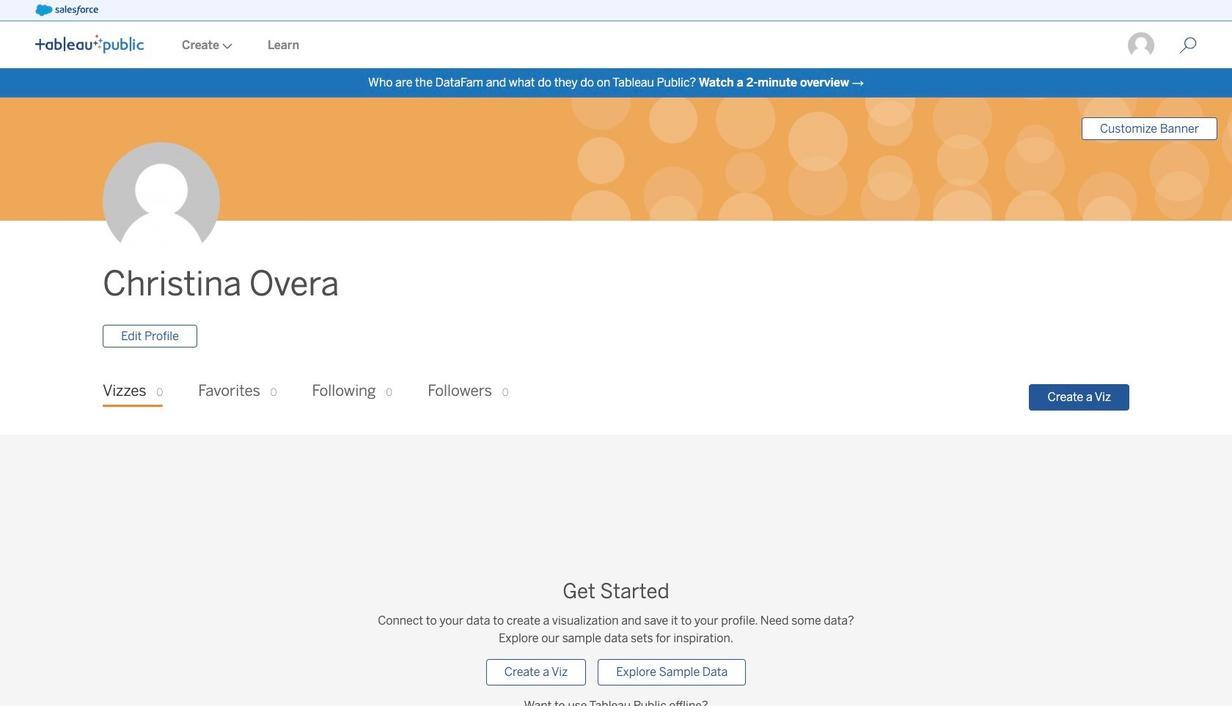 Task type: describe. For each thing, give the bounding box(es) containing it.
salesforce logo image
[[35, 4, 98, 16]]



Task type: vqa. For each thing, say whether or not it's contained in the screenshot.
go to search image
yes



Task type: locate. For each thing, give the bounding box(es) containing it.
go to search image
[[1162, 37, 1214, 54]]

logo image
[[35, 34, 144, 54]]

avatar image
[[103, 143, 220, 260]]

christina.overa image
[[1126, 31, 1156, 60]]

create image
[[219, 43, 232, 49]]



